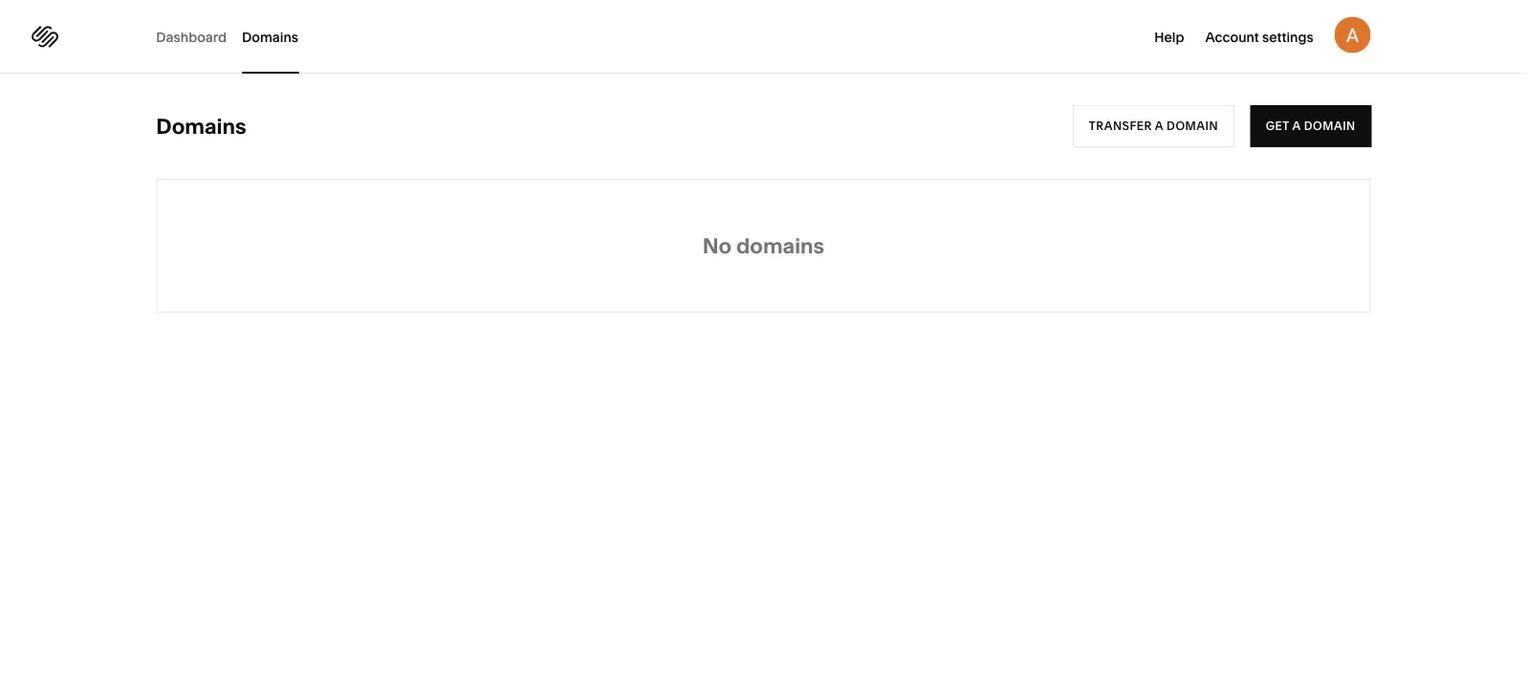 Task type: describe. For each thing, give the bounding box(es) containing it.
transfer
[[1089, 119, 1153, 133]]

get a domain link
[[1250, 105, 1371, 147]]

dashboard button
[[156, 0, 227, 74]]

transfer a domain
[[1089, 119, 1219, 133]]

domain for get a domain
[[1304, 119, 1356, 133]]

1 vertical spatial domains
[[156, 113, 246, 139]]

account settings
[[1205, 29, 1314, 45]]

no
[[703, 233, 732, 259]]

help
[[1155, 29, 1184, 45]]

domain for transfer a domain
[[1167, 119, 1219, 133]]

get
[[1266, 119, 1290, 133]]

domains
[[736, 233, 825, 259]]

transfer a domain link
[[1073, 105, 1235, 147]]

settings
[[1262, 29, 1314, 45]]

a for transfer
[[1156, 119, 1164, 133]]



Task type: locate. For each thing, give the bounding box(es) containing it.
domains inside tab list
[[242, 29, 298, 45]]

1 horizontal spatial a
[[1292, 119, 1301, 133]]

get a domain
[[1266, 119, 1356, 133]]

domain
[[1167, 119, 1219, 133], [1304, 119, 1356, 133]]

0 vertical spatial domains
[[242, 29, 298, 45]]

a right the get
[[1292, 119, 1301, 133]]

domains button
[[242, 0, 298, 74]]

a
[[1156, 119, 1164, 133], [1292, 119, 1301, 133]]

domains right the dashboard
[[242, 29, 298, 45]]

dashboard
[[156, 29, 227, 45]]

help link
[[1155, 27, 1184, 46]]

0 horizontal spatial domain
[[1167, 119, 1219, 133]]

tab list
[[156, 0, 314, 74]]

tab list containing dashboard
[[156, 0, 314, 74]]

1 horizontal spatial domain
[[1304, 119, 1356, 133]]

a for get
[[1292, 119, 1301, 133]]

2 a from the left
[[1292, 119, 1301, 133]]

domains down the dashboard
[[156, 113, 246, 139]]

1 a from the left
[[1156, 119, 1164, 133]]

account
[[1205, 29, 1259, 45]]

2 domain from the left
[[1304, 119, 1356, 133]]

domain right transfer
[[1167, 119, 1219, 133]]

a right transfer
[[1156, 119, 1164, 133]]

domains
[[242, 29, 298, 45], [156, 113, 246, 139]]

account settings link
[[1205, 27, 1314, 46]]

1 domain from the left
[[1167, 119, 1219, 133]]

no domains
[[703, 233, 825, 259]]

domain right the get
[[1304, 119, 1356, 133]]

0 horizontal spatial a
[[1156, 119, 1164, 133]]



Task type: vqa. For each thing, say whether or not it's contained in the screenshot.
right DOMAIN
yes



